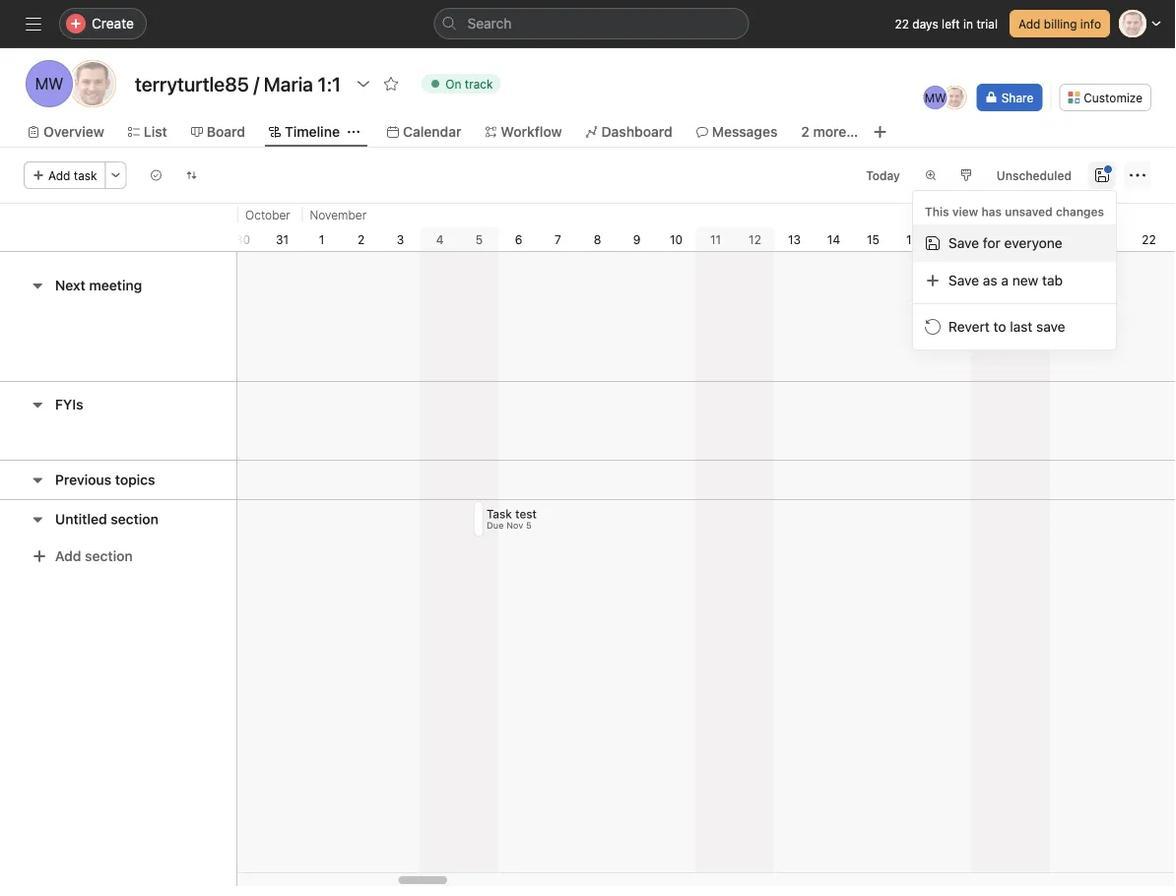Task type: vqa. For each thing, say whether or not it's contained in the screenshot.
"Add" associated with Add billing info
yes



Task type: locate. For each thing, give the bounding box(es) containing it.
0 vertical spatial add
[[1019, 17, 1041, 31]]

task
[[74, 168, 97, 182]]

1 vertical spatial add
[[48, 168, 70, 182]]

1 vertical spatial 22
[[1142, 233, 1157, 246]]

section for add section
[[85, 548, 133, 565]]

add billing info button
[[1010, 10, 1110, 37]]

0 horizontal spatial 5
[[476, 233, 483, 246]]

section
[[111, 511, 159, 528], [85, 548, 133, 565]]

2 left the more…
[[801, 124, 810, 140]]

1 vertical spatial save
[[949, 272, 980, 289]]

17
[[946, 233, 958, 246]]

info
[[1081, 17, 1102, 31]]

add left task
[[48, 168, 70, 182]]

board
[[207, 124, 245, 140]]

5 right nov on the left of page
[[527, 521, 532, 531]]

1 vertical spatial 2
[[358, 233, 365, 246]]

mw
[[35, 74, 63, 93], [925, 91, 947, 104]]

0 horizontal spatial mw
[[35, 74, 63, 93]]

this view has unsaved changes
[[925, 205, 1105, 219]]

save left 18
[[949, 235, 980, 251]]

add left billing
[[1019, 17, 1041, 31]]

add for add section
[[55, 548, 81, 565]]

1 horizontal spatial mw
[[925, 91, 947, 104]]

left
[[942, 17, 960, 31]]

2 save from the top
[[949, 272, 980, 289]]

mw up overview link
[[35, 74, 63, 93]]

20
[[1063, 233, 1078, 246]]

on track
[[446, 77, 493, 91]]

add for add billing info
[[1019, 17, 1041, 31]]

days
[[913, 17, 939, 31]]

save left as
[[949, 272, 980, 289]]

tt
[[83, 74, 102, 93], [948, 91, 963, 104]]

in
[[964, 17, 974, 31]]

expand sidebar image
[[26, 16, 41, 32]]

5 left the 6
[[476, 233, 483, 246]]

22 down more actions image at the top
[[1142, 233, 1157, 246]]

previous topics button
[[55, 463, 155, 498]]

1 horizontal spatial 22
[[1142, 233, 1157, 246]]

save inside 'menu item'
[[949, 235, 980, 251]]

today
[[866, 168, 900, 182]]

0 vertical spatial section
[[111, 511, 159, 528]]

0 vertical spatial save
[[949, 235, 980, 251]]

tt up overview
[[83, 74, 102, 93]]

section inside button
[[85, 548, 133, 565]]

unsaved
[[1005, 205, 1053, 219]]

2 vertical spatial add
[[55, 548, 81, 565]]

customize
[[1084, 91, 1143, 104]]

search button
[[434, 8, 749, 39]]

section inside button
[[111, 511, 159, 528]]

22 days left in trial
[[895, 17, 998, 31]]

today button
[[857, 162, 909, 189]]

5
[[476, 233, 483, 246], [527, 521, 532, 531]]

share button
[[977, 84, 1043, 111]]

1 vertical spatial section
[[85, 548, 133, 565]]

this
[[925, 205, 950, 219]]

10
[[670, 233, 683, 246]]

18
[[985, 233, 998, 246]]

0 vertical spatial 5
[[476, 233, 483, 246]]

2 down november
[[358, 233, 365, 246]]

to
[[994, 319, 1007, 335]]

messages
[[712, 124, 778, 140]]

15
[[867, 233, 880, 246]]

0 vertical spatial 2
[[801, 124, 810, 140]]

22 left days
[[895, 17, 909, 31]]

1 save from the top
[[949, 235, 980, 251]]

1 horizontal spatial tt
[[948, 91, 963, 104]]

16
[[906, 233, 919, 246]]

4
[[436, 233, 444, 246]]

incomplete tasks image
[[150, 169, 162, 181]]

fyis button
[[55, 387, 83, 423]]

create button
[[59, 8, 147, 39]]

2 for 2
[[358, 233, 365, 246]]

timeline
[[285, 124, 340, 140]]

None text field
[[130, 66, 346, 101]]

1 horizontal spatial 2
[[801, 124, 810, 140]]

unscheduled button
[[988, 162, 1081, 189]]

2 inside "popup button"
[[801, 124, 810, 140]]

nov
[[507, 521, 524, 531]]

0 horizontal spatial 2
[[358, 233, 365, 246]]

board link
[[191, 121, 245, 143]]

5 inside task test due nov 5
[[527, 521, 532, 531]]

save
[[949, 235, 980, 251], [949, 272, 980, 289]]

12
[[749, 233, 762, 246]]

section down untitled section button
[[85, 548, 133, 565]]

add inside button
[[55, 548, 81, 565]]

tab actions image
[[348, 126, 360, 138]]

section down topics
[[111, 511, 159, 528]]

revert
[[949, 319, 990, 335]]

collapse task list for the section untitled section image
[[30, 512, 45, 528]]

add task button
[[24, 162, 106, 189]]

for
[[983, 235, 1001, 251]]

mw left the share button
[[925, 91, 947, 104]]

add down untitled at bottom left
[[55, 548, 81, 565]]

last
[[1010, 319, 1033, 335]]

3
[[397, 233, 404, 246]]

2 more… button
[[801, 121, 859, 143]]

1 vertical spatial 5
[[527, 521, 532, 531]]

workflow
[[501, 124, 562, 140]]

tt left the share button
[[948, 91, 963, 104]]

0 horizontal spatial 22
[[895, 17, 909, 31]]

collapse task list for the section fyis image
[[30, 397, 45, 413]]

1 horizontal spatial 5
[[527, 521, 532, 531]]

0 vertical spatial 22
[[895, 17, 909, 31]]

overview
[[43, 124, 104, 140]]

22
[[895, 17, 909, 31], [1142, 233, 1157, 246]]

trial
[[977, 17, 998, 31]]

7
[[555, 233, 562, 246]]



Task type: describe. For each thing, give the bounding box(es) containing it.
color: default image
[[961, 169, 972, 181]]

timeline link
[[269, 121, 340, 143]]

22 for 22
[[1142, 233, 1157, 246]]

test
[[516, 507, 537, 521]]

show options image
[[356, 76, 372, 92]]

save as a new tab
[[949, 272, 1063, 289]]

share
[[1002, 91, 1034, 104]]

22 for 22 days left in trial
[[895, 17, 909, 31]]

topics
[[115, 472, 155, 488]]

meeting
[[89, 277, 142, 294]]

add tab image
[[872, 124, 888, 140]]

on track button
[[413, 70, 510, 98]]

2 for 2 more…
[[801, 124, 810, 140]]

next meeting
[[55, 277, 142, 294]]

untitled section
[[55, 511, 159, 528]]

0 horizontal spatial tt
[[83, 74, 102, 93]]

add section button
[[24, 539, 141, 574]]

november
[[310, 208, 367, 222]]

previous topics
[[55, 472, 155, 488]]

save for everyone
[[949, 235, 1063, 251]]

save
[[1037, 319, 1066, 335]]

14
[[828, 233, 841, 246]]

tab
[[1043, 272, 1063, 289]]

create
[[92, 15, 134, 32]]

save for save as a new tab
[[949, 272, 980, 289]]

next
[[55, 277, 85, 294]]

add task
[[48, 168, 97, 182]]

task
[[487, 507, 513, 521]]

a
[[1002, 272, 1009, 289]]

add to starred image
[[383, 76, 399, 92]]

30
[[235, 233, 250, 246]]

add section
[[55, 548, 133, 565]]

billing
[[1044, 17, 1077, 31]]

more actions image
[[1130, 168, 1146, 183]]

overview link
[[28, 121, 104, 143]]

weeks image
[[925, 169, 937, 181]]

new
[[1013, 272, 1039, 289]]

untitled section button
[[55, 502, 159, 537]]

add billing info
[[1019, 17, 1102, 31]]

everyone
[[1005, 235, 1063, 251]]

search list box
[[434, 8, 749, 39]]

next meeting button
[[55, 268, 142, 303]]

october
[[245, 208, 291, 222]]

calendar
[[403, 124, 462, 140]]

collapse task list for the section next meeting image
[[30, 278, 45, 294]]

13
[[788, 233, 801, 246]]

untitled
[[55, 511, 107, 528]]

unscheduled
[[997, 168, 1072, 182]]

task test due nov 5
[[487, 507, 537, 531]]

workflow link
[[485, 121, 562, 143]]

more actions image
[[110, 169, 122, 181]]

11
[[710, 233, 721, 246]]

has
[[982, 205, 1002, 219]]

view
[[953, 205, 979, 219]]

save for everyone menu item
[[913, 225, 1116, 262]]

8
[[594, 233, 601, 246]]

due
[[487, 521, 504, 531]]

31
[[276, 233, 289, 246]]

collapse task list for the section previous topics image
[[30, 472, 45, 488]]

changes
[[1056, 205, 1105, 219]]

2 more…
[[801, 124, 859, 140]]

fyis
[[55, 397, 83, 413]]

calendar link
[[387, 121, 462, 143]]

messages link
[[696, 121, 778, 143]]

section for untitled section
[[111, 511, 159, 528]]

dashboard
[[602, 124, 673, 140]]

add for add task
[[48, 168, 70, 182]]

save options image
[[1095, 168, 1110, 183]]

6
[[515, 233, 523, 246]]

track
[[465, 77, 493, 91]]

revert to last save
[[949, 319, 1066, 335]]

19
[[1025, 233, 1038, 246]]

dashboard link
[[586, 121, 673, 143]]

list link
[[128, 121, 167, 143]]

save for save for everyone
[[949, 235, 980, 251]]

customize button
[[1059, 84, 1152, 111]]

9
[[633, 233, 641, 246]]

more…
[[813, 124, 859, 140]]

1
[[319, 233, 324, 246]]

search
[[468, 15, 512, 32]]

as
[[983, 272, 998, 289]]

on
[[446, 77, 462, 91]]

previous
[[55, 472, 111, 488]]

list
[[144, 124, 167, 140]]

none image
[[186, 169, 198, 181]]



